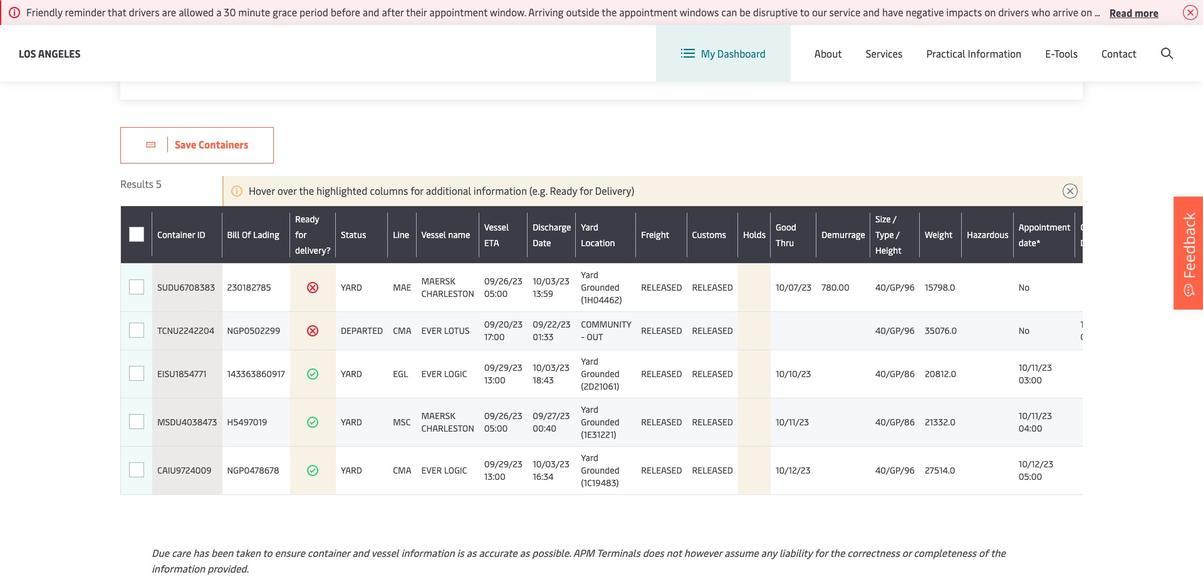 Task type: vqa. For each thing, say whether or not it's contained in the screenshot.
EDO &
no



Task type: describe. For each thing, give the bounding box(es) containing it.
information
[[968, 46, 1022, 60]]

the right the of
[[991, 546, 1006, 560]]

10/12/23 for 10/12/23
[[776, 464, 811, 476]]

sudu6708383
[[157, 281, 215, 293]]

ever lotus
[[421, 325, 470, 337]]

appointment date*
[[1019, 221, 1071, 248]]

0 horizontal spatial information
[[152, 562, 205, 575]]

ngp0478678
[[227, 464, 279, 476]]

10/03/23 for 13:59
[[533, 275, 570, 287]]

o
[[1203, 5, 1203, 19]]

charleston for mae
[[421, 288, 474, 300]]

read
[[1110, 5, 1133, 19]]

id
[[197, 229, 205, 241]]

yard for yard grounded (2d21061)
[[581, 355, 598, 367]]

window.
[[490, 5, 526, 19]]

10/12/23 05:00
[[1019, 458, 1054, 483]]

maersk charleston for msc
[[421, 410, 474, 434]]

09/29/23 13:00 for 16:34
[[484, 458, 523, 483]]

or
[[902, 546, 911, 560]]

menu
[[993, 37, 1019, 50]]

13:00 for 16:34
[[484, 471, 506, 483]]

switch
[[851, 36, 880, 50]]

services button
[[866, 25, 903, 81]]

09/29/23 for 10/03/23 16:34
[[484, 458, 523, 470]]

09/26/23 for 10/03/23 13:59
[[484, 275, 522, 287]]

ensure
[[275, 546, 305, 560]]

login / create account
[[1078, 37, 1179, 50]]

save
[[175, 137, 196, 151]]

2 as from the left
[[520, 546, 530, 560]]

to inside due care has been taken to ensure container and vessel information is as accurate as possible. apm terminals does not however assume any liability for the correctness or completeness of the information provided.
[[263, 546, 272, 560]]

-
[[581, 331, 585, 343]]

no for 35076.0
[[1019, 325, 1030, 337]]

ever for 01:33
[[421, 325, 442, 337]]

practical
[[927, 46, 966, 60]]

logic for cma
[[444, 464, 467, 476]]

10/11/23 04:00
[[1019, 410, 1052, 434]]

10/03/23 13:59
[[533, 275, 570, 300]]

no for 15798.0
[[1019, 281, 1030, 293]]

assume
[[724, 546, 759, 560]]

period
[[300, 5, 328, 19]]

grounded for (1h04462)
[[581, 281, 620, 293]]

before
[[331, 5, 360, 19]]

10/03/23 for 18:43
[[533, 362, 570, 374]]

service
[[830, 5, 861, 19]]

container
[[157, 229, 195, 241]]

e-tools
[[1046, 46, 1078, 60]]

16:34
[[533, 471, 554, 483]]

impacts
[[947, 5, 982, 19]]

about
[[815, 46, 842, 60]]

their
[[406, 5, 427, 19]]

login
[[1078, 37, 1103, 50]]

liability
[[779, 546, 812, 560]]

contact button
[[1102, 25, 1137, 81]]

09/26/23 for 09/27/23 00:40
[[484, 410, 522, 422]]

5
[[156, 177, 162, 191]]

weight
[[925, 229, 953, 241]]

yard for egl
[[341, 368, 362, 380]]

05:00 for 13:59
[[484, 288, 508, 300]]

1 horizontal spatial to
[[800, 5, 810, 19]]

40/gp/96 for 35076.0
[[875, 325, 915, 337]]

results
[[120, 177, 154, 191]]

correctness
[[848, 546, 900, 560]]

yard for cma
[[341, 464, 362, 476]]

ready inside ready for delivery?
[[295, 213, 319, 225]]

01:33
[[533, 331, 554, 343]]

feedback button
[[1174, 196, 1203, 309]]

due
[[152, 546, 169, 560]]

gate out date
[[1081, 221, 1115, 248]]

ever for 18:43
[[421, 368, 442, 380]]

e-
[[1046, 46, 1054, 60]]

contact
[[1102, 46, 1137, 60]]

40/gp/96 for 15798.0
[[875, 281, 915, 293]]

for right columns at the top
[[411, 184, 424, 197]]

save containers
[[175, 137, 248, 151]]

1 arrive from the left
[[1053, 5, 1079, 19]]

care
[[172, 546, 191, 560]]

/ for size
[[893, 213, 897, 225]]

cma for ever logic
[[393, 464, 411, 476]]

ngp0502299
[[227, 325, 280, 337]]

10/11/23 03:00
[[1019, 362, 1052, 386]]

services
[[866, 46, 903, 60]]

and left have
[[863, 5, 880, 19]]

143363860917
[[227, 368, 285, 380]]

good
[[776, 221, 796, 233]]

los
[[19, 46, 36, 60]]

1 horizontal spatial information
[[401, 546, 455, 560]]

out
[[587, 331, 603, 343]]

yard for yard grounded (1h04462)
[[581, 269, 598, 281]]

(e.g.
[[529, 184, 547, 197]]

lotus
[[444, 325, 470, 337]]

date inside gate out date
[[1081, 237, 1099, 248]]

type
[[875, 229, 894, 241]]

13:00 for 18:43
[[484, 374, 506, 386]]

05:00 for 00:40
[[484, 422, 508, 434]]

mae
[[393, 281, 411, 293]]

demurrage
[[822, 229, 865, 241]]

yard for msc
[[341, 416, 362, 428]]

21332.0
[[925, 416, 956, 428]]

ready for delivery?
[[295, 213, 331, 256]]

of
[[242, 229, 251, 241]]

containers
[[199, 137, 248, 151]]

height
[[875, 244, 902, 256]]

ever logic for cma
[[421, 464, 467, 476]]

grounded for (1c19483)
[[581, 464, 620, 476]]

charleston for msc
[[421, 422, 474, 434]]

09/22/23
[[533, 318, 571, 330]]

10/11/23 down 10/10/23
[[776, 416, 809, 428]]

10/03/23 for 16:34
[[533, 458, 570, 470]]

not
[[667, 546, 682, 560]]

date inside discharge date
[[533, 237, 551, 248]]

10/07/23 for 10/07/23
[[776, 281, 812, 293]]

my
[[701, 46, 715, 60]]

time.
[[1095, 5, 1117, 19]]

40/gp/96 for 27514.0
[[875, 464, 915, 476]]

27514.0
[[925, 464, 955, 476]]

los angeles link
[[19, 45, 81, 61]]

(1c19483)
[[581, 477, 619, 489]]

location for switch
[[883, 36, 922, 50]]

780.00
[[822, 281, 850, 293]]

yard location
[[581, 221, 615, 248]]

friendly
[[26, 5, 62, 19]]

close alert image
[[1183, 5, 1198, 20]]

account
[[1143, 37, 1179, 50]]

cma for ever lotus
[[393, 325, 411, 337]]

bill of lading
[[227, 229, 279, 241]]

logic for egl
[[444, 368, 467, 380]]

appointment
[[1019, 221, 1071, 233]]



Task type: locate. For each thing, give the bounding box(es) containing it.
1 vertical spatial maersk charleston
[[421, 410, 474, 434]]

0 vertical spatial 13:00
[[484, 374, 506, 386]]

and left the vessel
[[352, 546, 369, 560]]

1 no from the top
[[1019, 281, 1030, 293]]

switch location
[[851, 36, 922, 50]]

reminder
[[65, 5, 105, 19]]

ready image down ready icon
[[307, 416, 319, 429]]

1 maersk from the top
[[421, 275, 456, 287]]

10/11/23 up 03:00
[[1019, 362, 1052, 374]]

0 vertical spatial logic
[[444, 368, 467, 380]]

2 vertical spatial 05:00
[[1019, 471, 1042, 483]]

delivery)
[[595, 184, 634, 197]]

the left correctness
[[830, 546, 845, 560]]

/ right type
[[896, 229, 900, 241]]

feedback
[[1179, 212, 1200, 279]]

5 yard from the top
[[581, 452, 598, 464]]

1 charleston from the top
[[421, 288, 474, 300]]

40/gp/86 for 20812.0
[[875, 368, 915, 380]]

maersk for mae
[[421, 275, 456, 287]]

40/gp/96 left 35076.0
[[875, 325, 915, 337]]

2 on from the left
[[1081, 5, 1092, 19]]

read more button
[[1110, 4, 1159, 20]]

eisu1854771
[[157, 368, 207, 380]]

good thru
[[776, 221, 796, 248]]

drivers
[[1120, 5, 1151, 19]]

1 horizontal spatial 10/07/23
[[1081, 318, 1116, 330]]

cma down msc
[[393, 464, 411, 476]]

container
[[308, 546, 350, 560]]

0 horizontal spatial that
[[108, 5, 126, 19]]

yard down out
[[581, 355, 598, 367]]

maersk charleston for mae
[[421, 275, 474, 300]]

05:00 up the 09/20/23
[[484, 288, 508, 300]]

0 vertical spatial location
[[883, 36, 922, 50]]

1 that from the left
[[108, 5, 126, 19]]

drivers left who
[[998, 5, 1029, 19]]

1 horizontal spatial that
[[1153, 5, 1172, 19]]

1 vertical spatial 40/gp/86
[[875, 416, 915, 428]]

for right 'liability'
[[815, 546, 828, 560]]

released
[[641, 281, 682, 293], [692, 281, 733, 293], [641, 325, 682, 337], [692, 325, 733, 337], [641, 368, 682, 380], [692, 368, 733, 380], [641, 416, 682, 428], [692, 416, 733, 428], [641, 464, 682, 476], [692, 464, 733, 476]]

2 charleston from the top
[[421, 422, 474, 434]]

3 ever from the top
[[421, 464, 442, 476]]

yard grounded (1e31221)
[[581, 404, 620, 441]]

1 as from the left
[[467, 546, 476, 560]]

no up 10/11/23 03:00
[[1019, 325, 1030, 337]]

1 horizontal spatial drivers
[[998, 5, 1029, 19]]

date
[[533, 237, 551, 248], [1081, 237, 1099, 248]]

1 vertical spatial charleston
[[421, 422, 474, 434]]

0 vertical spatial 10/03/23
[[533, 275, 570, 287]]

msdu4038473
[[157, 416, 217, 428]]

1 vertical spatial to
[[263, 546, 272, 560]]

however
[[684, 546, 722, 560]]

10/12/23 for 10/12/23 05:00
[[1019, 458, 1054, 470]]

2 date from the left
[[1081, 237, 1099, 248]]

date down discharge
[[533, 237, 551, 248]]

10/07/23 for 10/07/23 00:55
[[1081, 318, 1116, 330]]

additional
[[426, 184, 471, 197]]

35076.0
[[925, 325, 957, 337]]

ready image
[[307, 368, 319, 380]]

global menu button
[[934, 25, 1031, 62]]

2 arrive from the left
[[1175, 5, 1200, 19]]

information down care
[[152, 562, 205, 575]]

09/26/23 down eta
[[484, 275, 522, 287]]

disruptive
[[753, 5, 798, 19]]

the right outside
[[602, 5, 617, 19]]

grounded up (1e31221)
[[581, 416, 620, 428]]

size / type / height
[[875, 213, 902, 256]]

freight
[[641, 229, 669, 241]]

after
[[382, 5, 404, 19]]

charleston up "ever lotus"
[[421, 288, 474, 300]]

vessel up eta
[[484, 221, 509, 233]]

0 horizontal spatial appointment
[[429, 5, 488, 19]]

0 vertical spatial 09/29/23 13:00
[[484, 362, 523, 386]]

charleston right msc
[[421, 422, 474, 434]]

0 vertical spatial charleston
[[421, 288, 474, 300]]

maersk right msc
[[421, 410, 456, 422]]

ready image right ngp0478678 at left bottom
[[307, 464, 319, 477]]

40/gp/96 left 27514.0
[[875, 464, 915, 476]]

h5497019
[[227, 416, 267, 428]]

1 09/26/23 from the top
[[484, 275, 522, 287]]

of
[[979, 546, 989, 560]]

0 vertical spatial /
[[1105, 37, 1109, 50]]

2 maersk charleston from the top
[[421, 410, 474, 434]]

1 horizontal spatial on
[[1081, 5, 1092, 19]]

ready image for h5497019
[[307, 416, 319, 429]]

1 horizontal spatial arrive
[[1175, 5, 1200, 19]]

1 maersk charleston from the top
[[421, 275, 474, 300]]

None checkbox
[[129, 227, 144, 242], [129, 280, 144, 295], [129, 323, 144, 338], [129, 367, 144, 382], [129, 414, 144, 429], [129, 415, 144, 430], [129, 463, 144, 478], [129, 227, 144, 242], [129, 280, 144, 295], [129, 323, 144, 338], [129, 367, 144, 382], [129, 414, 144, 429], [129, 415, 144, 430], [129, 463, 144, 478]]

10/12/23
[[1019, 458, 1054, 470], [776, 464, 811, 476]]

no
[[1019, 281, 1030, 293], [1019, 325, 1030, 337]]

1 10/03/23 from the top
[[533, 275, 570, 287]]

1 09/29/23 from the top
[[484, 362, 523, 374]]

2 vertical spatial 10/03/23
[[533, 458, 570, 470]]

40/gp/86 left 20812.0
[[875, 368, 915, 380]]

grounded up (2d21061)
[[581, 368, 620, 380]]

yard inside yard grounded (2d21061)
[[581, 355, 598, 367]]

230182785
[[227, 281, 271, 293]]

line
[[393, 229, 409, 241]]

have
[[882, 5, 903, 19]]

ever logic for egl
[[421, 368, 467, 380]]

1 vertical spatial 10/07/23
[[1081, 318, 1116, 330]]

location for yard
[[581, 237, 615, 248]]

1 logic from the top
[[444, 368, 467, 380]]

10/03/23 18:43
[[533, 362, 570, 386]]

yard up (1h04462)
[[581, 269, 598, 281]]

1 drivers from the left
[[129, 5, 160, 19]]

2 ready image from the top
[[307, 464, 319, 477]]

yard inside yard grounded (1e31221)
[[581, 404, 598, 416]]

2 09/29/23 from the top
[[484, 458, 523, 470]]

03:00
[[1019, 374, 1042, 386]]

04:00
[[1019, 422, 1043, 434]]

0 vertical spatial 09/26/23
[[484, 275, 522, 287]]

2 maersk from the top
[[421, 410, 456, 422]]

05:00 inside 10/12/23 05:00
[[1019, 471, 1042, 483]]

practical information button
[[927, 25, 1022, 81]]

/ right size
[[893, 213, 897, 225]]

0 vertical spatial ready
[[550, 184, 577, 197]]

my dashboard button
[[681, 25, 766, 81]]

yard down (1e31221)
[[581, 452, 598, 464]]

0 vertical spatial 09/26/23 05:00
[[484, 275, 522, 300]]

location up yard grounded (1h04462)
[[581, 237, 615, 248]]

2 drivers from the left
[[998, 5, 1029, 19]]

1 vertical spatial 09/26/23 05:00
[[484, 410, 522, 434]]

ready right (e.g.
[[550, 184, 577, 197]]

grace
[[273, 5, 297, 19]]

0 horizontal spatial drivers
[[129, 5, 160, 19]]

0 vertical spatial ready image
[[307, 416, 319, 429]]

2 horizontal spatial information
[[474, 184, 527, 197]]

1 vertical spatial 13:00
[[484, 471, 506, 483]]

2 grounded from the top
[[581, 368, 620, 380]]

yard inside yard grounded (1h04462)
[[581, 269, 598, 281]]

4 grounded from the top
[[581, 464, 620, 476]]

0 horizontal spatial vessel
[[421, 229, 446, 241]]

0 vertical spatial 10/07/23
[[776, 281, 812, 293]]

09/29/23 13:00 left 16:34 at the left bottom of the page
[[484, 458, 523, 483]]

09/27/23 00:40
[[533, 410, 570, 434]]

grounded for (1e31221)
[[581, 416, 620, 428]]

1 horizontal spatial as
[[520, 546, 530, 560]]

yard right discharge
[[581, 221, 598, 233]]

for inside ready for delivery?
[[295, 229, 307, 241]]

09/26/23 05:00 for 00:40
[[484, 410, 522, 434]]

1 13:00 from the top
[[484, 374, 506, 386]]

1 grounded from the top
[[581, 281, 620, 293]]

/ right login
[[1105, 37, 1109, 50]]

yard inside the yard location
[[581, 221, 598, 233]]

10/11/23 up 04:00
[[1019, 410, 1052, 422]]

ready up delivery?
[[295, 213, 319, 225]]

0 vertical spatial no
[[1019, 281, 1030, 293]]

1 appointment from the left
[[429, 5, 488, 19]]

1 vertical spatial 10/03/23
[[533, 362, 570, 374]]

ready
[[550, 184, 577, 197], [295, 213, 319, 225]]

tools
[[1054, 46, 1078, 60]]

05:00 left "00:40"
[[484, 422, 508, 434]]

apm
[[573, 546, 595, 560]]

0 vertical spatial ever logic
[[421, 368, 467, 380]]

on right the impacts
[[985, 5, 996, 19]]

3 yard from the top
[[341, 416, 362, 428]]

for up delivery?
[[295, 229, 307, 241]]

yard for yard grounded (1c19483)
[[581, 452, 598, 464]]

maersk charleston
[[421, 275, 474, 300], [421, 410, 474, 434]]

1 vertical spatial ever
[[421, 368, 442, 380]]

1 40/gp/86 from the top
[[875, 368, 915, 380]]

10/11/23 for 03:00
[[1019, 362, 1052, 374]]

0 vertical spatial maersk charleston
[[421, 275, 474, 300]]

not ready image
[[307, 325, 319, 337]]

40/gp/86 left 21332.0
[[875, 416, 915, 428]]

1 on from the left
[[985, 5, 996, 19]]

vessel for eta
[[484, 221, 509, 233]]

1 horizontal spatial vessel
[[484, 221, 509, 233]]

a
[[216, 5, 222, 19]]

0 vertical spatial cma
[[393, 325, 411, 337]]

as right accurate
[[520, 546, 530, 560]]

hover over the highlighted columns for additional information (e.g. ready for delivery)
[[249, 184, 634, 197]]

grounded
[[581, 281, 620, 293], [581, 368, 620, 380], [581, 416, 620, 428], [581, 464, 620, 476]]

to right taken
[[263, 546, 272, 560]]

05:00
[[484, 288, 508, 300], [484, 422, 508, 434], [1019, 471, 1042, 483]]

1 horizontal spatial 10/12/23
[[1019, 458, 1054, 470]]

that
[[108, 5, 126, 19], [1153, 5, 1172, 19]]

/ for login
[[1105, 37, 1109, 50]]

3 grounded from the top
[[581, 416, 620, 428]]

4 yard from the top
[[341, 464, 362, 476]]

13:00 down 17:00
[[484, 374, 506, 386]]

1 09/26/23 05:00 from the top
[[484, 275, 522, 300]]

0 horizontal spatial arrive
[[1053, 5, 1079, 19]]

2 that from the left
[[1153, 5, 1172, 19]]

40/gp/96 down height
[[875, 281, 915, 293]]

0 vertical spatial information
[[474, 184, 527, 197]]

13:00
[[484, 374, 506, 386], [484, 471, 506, 483]]

1 horizontal spatial date
[[1081, 237, 1099, 248]]

arrive right who
[[1053, 5, 1079, 19]]

vessel for name
[[421, 229, 446, 241]]

09/26/23 05:00 for 13:59
[[484, 275, 522, 300]]

1 vertical spatial maersk
[[421, 410, 456, 422]]

1 vertical spatial cma
[[393, 464, 411, 476]]

as right is
[[467, 546, 476, 560]]

2 09/26/23 05:00 from the top
[[484, 410, 522, 434]]

highlighted
[[316, 184, 368, 197]]

has
[[193, 546, 209, 560]]

09/29/23 13:00 down 17:00
[[484, 362, 523, 386]]

create
[[1111, 37, 1140, 50]]

1 09/29/23 13:00 from the top
[[484, 362, 523, 386]]

18:43
[[533, 374, 554, 386]]

1 horizontal spatial ready
[[550, 184, 577, 197]]

1 vertical spatial ready image
[[307, 464, 319, 477]]

1 ready image from the top
[[307, 416, 319, 429]]

4 yard from the top
[[581, 404, 598, 416]]

40/gp/96
[[875, 281, 915, 293], [875, 325, 915, 337], [875, 464, 915, 476]]

grounded up (1h04462)
[[581, 281, 620, 293]]

09/29/23 for 10/03/23 18:43
[[484, 362, 523, 374]]

for inside due care has been taken to ensure container and vessel information is as accurate as possible. apm terminals does not however assume any liability for the correctness or completeness of the information provided.
[[815, 546, 828, 560]]

1 ever logic from the top
[[421, 368, 467, 380]]

ready image
[[307, 416, 319, 429], [307, 464, 319, 477]]

yard down (2d21061)
[[581, 404, 598, 416]]

0 horizontal spatial 10/12/23
[[776, 464, 811, 476]]

1 vertical spatial 05:00
[[484, 422, 508, 434]]

any
[[761, 546, 777, 560]]

0 horizontal spatial ready
[[295, 213, 319, 225]]

0 vertical spatial 40/gp/86
[[875, 368, 915, 380]]

09/29/23 13:00 for 18:43
[[484, 362, 523, 386]]

yard inside yard grounded (1c19483)
[[581, 452, 598, 464]]

2 no from the top
[[1019, 325, 1030, 337]]

to left our at right
[[800, 5, 810, 19]]

0 horizontal spatial location
[[581, 237, 615, 248]]

2 ever logic from the top
[[421, 464, 467, 476]]

0 horizontal spatial on
[[985, 5, 996, 19]]

1 cma from the top
[[393, 325, 411, 337]]

10/07/23 left 780.00
[[776, 281, 812, 293]]

2 09/26/23 from the top
[[484, 410, 522, 422]]

3 yard from the top
[[581, 355, 598, 367]]

appointment right their
[[429, 5, 488, 19]]

maersk
[[421, 275, 456, 287], [421, 410, 456, 422]]

msc
[[393, 416, 411, 428]]

discharge
[[533, 221, 571, 233]]

1 vertical spatial 09/26/23
[[484, 410, 522, 422]]

gate
[[1081, 221, 1099, 233]]

None checkbox
[[129, 227, 144, 242], [129, 280, 144, 295], [129, 323, 144, 338], [129, 366, 144, 381], [129, 463, 144, 478], [129, 227, 144, 242], [129, 280, 144, 295], [129, 323, 144, 338], [129, 366, 144, 381], [129, 463, 144, 478]]

and inside due care has been taken to ensure container and vessel information is as accurate as possible. apm terminals does not however assume any liability for the correctness or completeness of the information provided.
[[352, 546, 369, 560]]

2 10/03/23 from the top
[[533, 362, 570, 374]]

for left "delivery)"
[[580, 184, 593, 197]]

ever for 16:34
[[421, 464, 442, 476]]

holds
[[743, 229, 766, 241]]

maersk charleston right msc
[[421, 410, 474, 434]]

outside
[[566, 5, 600, 19]]

1 yard from the top
[[581, 221, 598, 233]]

2 vertical spatial 40/gp/96
[[875, 464, 915, 476]]

1 40/gp/96 from the top
[[875, 281, 915, 293]]

40/gp/86 for 21332.0
[[875, 416, 915, 428]]

taken
[[235, 546, 261, 560]]

20812.0
[[925, 368, 957, 380]]

due care has been taken to ensure container and vessel information is as accurate as possible. apm terminals does not however assume any liability for the correctness or completeness of the information provided.
[[152, 546, 1006, 575]]

switch location button
[[831, 36, 922, 50]]

0 horizontal spatial date
[[533, 237, 551, 248]]

maersk for msc
[[421, 410, 456, 422]]

that right reminder
[[108, 5, 126, 19]]

0 horizontal spatial to
[[263, 546, 272, 560]]

read more
[[1110, 5, 1159, 19]]

0 vertical spatial to
[[800, 5, 810, 19]]

not ready image
[[307, 281, 319, 294]]

1 vertical spatial no
[[1019, 325, 1030, 337]]

date down gate
[[1081, 237, 1099, 248]]

09/26/23 05:00 left "00:40"
[[484, 410, 522, 434]]

maersk charleston up "ever lotus"
[[421, 275, 474, 300]]

on left time.
[[1081, 5, 1092, 19]]

10/03/23 up 16:34 at the left bottom of the page
[[533, 458, 570, 470]]

information left is
[[401, 546, 455, 560]]

been
[[211, 546, 233, 560]]

location down have
[[883, 36, 922, 50]]

that right the drivers
[[1153, 5, 1172, 19]]

completeness
[[914, 546, 976, 560]]

0 vertical spatial 05:00
[[484, 288, 508, 300]]

1 vertical spatial ready
[[295, 213, 319, 225]]

09/29/23 left 10/03/23 16:34 at the left bottom of page
[[484, 458, 523, 470]]

information left (e.g.
[[474, 184, 527, 197]]

13:59
[[533, 288, 553, 300]]

09/26/23 left 09/27/23
[[484, 410, 522, 422]]

and left after
[[363, 5, 379, 19]]

2 cma from the top
[[393, 464, 411, 476]]

(2d21061)
[[581, 380, 619, 392]]

yard for mae
[[341, 281, 362, 293]]

1 vertical spatial information
[[401, 546, 455, 560]]

the
[[602, 5, 617, 19], [299, 184, 314, 197], [830, 546, 845, 560], [991, 546, 1006, 560]]

lading
[[253, 229, 279, 241]]

no down date*
[[1019, 281, 1030, 293]]

1 vertical spatial 40/gp/96
[[875, 325, 915, 337]]

out
[[1101, 221, 1115, 233]]

1 vertical spatial ever logic
[[421, 464, 467, 476]]

practical information
[[927, 46, 1022, 60]]

maersk right mae
[[421, 275, 456, 287]]

10/11/23 for 04:00
[[1019, 410, 1052, 422]]

save containers button
[[120, 127, 274, 164]]

1 yard from the top
[[341, 281, 362, 293]]

0 vertical spatial maersk
[[421, 275, 456, 287]]

possible.
[[532, 546, 571, 560]]

1 horizontal spatial location
[[883, 36, 922, 50]]

vessel left name
[[421, 229, 446, 241]]

2 13:00 from the top
[[484, 471, 506, 483]]

drivers left are
[[129, 5, 160, 19]]

1 ever from the top
[[421, 325, 442, 337]]

2 yard from the top
[[341, 368, 362, 380]]

1 vertical spatial /
[[893, 213, 897, 225]]

30
[[224, 5, 236, 19]]

0 horizontal spatial 10/07/23
[[776, 281, 812, 293]]

2 40/gp/86 from the top
[[875, 416, 915, 428]]

0 vertical spatial ever
[[421, 325, 442, 337]]

2 vertical spatial ever
[[421, 464, 442, 476]]

2 40/gp/96 from the top
[[875, 325, 915, 337]]

2 ever from the top
[[421, 368, 442, 380]]

1 date from the left
[[533, 237, 551, 248]]

0 horizontal spatial as
[[467, 546, 476, 560]]

1 vertical spatial location
[[581, 237, 615, 248]]

2 09/29/23 13:00 from the top
[[484, 458, 523, 483]]

appointment left windows
[[619, 5, 677, 19]]

2 vertical spatial information
[[152, 562, 205, 575]]

the right over
[[299, 184, 314, 197]]

cma right departed at the left
[[393, 325, 411, 337]]

yard for yard location
[[581, 221, 598, 233]]

3 10/03/23 from the top
[[533, 458, 570, 470]]

grounded up '(1c19483)'
[[581, 464, 620, 476]]

05:00 down 04:00
[[1019, 471, 1042, 483]]

3 40/gp/96 from the top
[[875, 464, 915, 476]]

drivers
[[129, 5, 160, 19], [998, 5, 1029, 19]]

2 appointment from the left
[[619, 5, 677, 19]]

arrive left o
[[1175, 5, 1200, 19]]

yard for yard grounded (1e31221)
[[581, 404, 598, 416]]

09/26/23 05:00
[[484, 275, 522, 300], [484, 410, 522, 434]]

13:00 left 16:34 at the left bottom of the page
[[484, 471, 506, 483]]

2 vertical spatial /
[[896, 229, 900, 241]]

1 vertical spatial 09/29/23
[[484, 458, 523, 470]]

grounded for (2d21061)
[[581, 368, 620, 380]]

09/27/23
[[533, 410, 570, 422]]

0 vertical spatial 09/29/23
[[484, 362, 523, 374]]

10/07/23 up 00:55
[[1081, 318, 1116, 330]]

0 vertical spatial 40/gp/96
[[875, 281, 915, 293]]

charleston
[[421, 288, 474, 300], [421, 422, 474, 434]]

1 vertical spatial 09/29/23 13:00
[[484, 458, 523, 483]]

ready image for ngp0478678
[[307, 464, 319, 477]]

arriving
[[528, 5, 564, 19]]

hover
[[249, 184, 275, 197]]

10/07/23 00:55
[[1081, 318, 1116, 343]]

2 logic from the top
[[444, 464, 467, 476]]

1 vertical spatial logic
[[444, 464, 467, 476]]

grounded inside yard grounded (1h04462)
[[581, 281, 620, 293]]

1 horizontal spatial appointment
[[619, 5, 677, 19]]

appointment
[[429, 5, 488, 19], [619, 5, 677, 19]]

09/29/23 down 17:00
[[484, 362, 523, 374]]

10/03/23 up 13:59
[[533, 275, 570, 287]]

09/26/23 05:00 up the 09/20/23
[[484, 275, 522, 300]]

10/03/23 up 18:43
[[533, 362, 570, 374]]

2 yard from the top
[[581, 269, 598, 281]]



